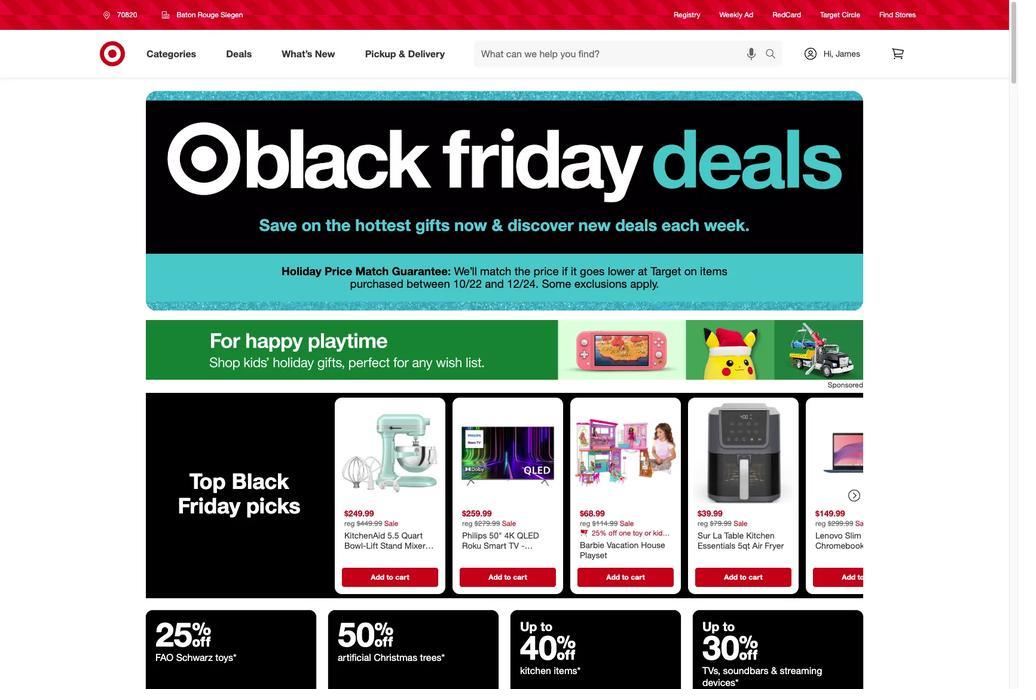 Task type: vqa. For each thing, say whether or not it's contained in the screenshot.
1st Add to cart button from the left
yes



Task type: locate. For each thing, give the bounding box(es) containing it.
5 sale from the left
[[855, 519, 869, 528]]

stores
[[895, 10, 916, 19]]

picks
[[246, 493, 300, 519]]

4 add from the left
[[724, 573, 738, 582]]

1 horizontal spatial up
[[702, 619, 719, 635]]

up to for 40
[[520, 619, 553, 635]]

$279.99
[[475, 519, 500, 528]]

add to cart button for kitchenaid 5.5 quart bowl-lift stand mixer - ksm55 - ice
[[342, 568, 438, 587]]

0 vertical spatial on
[[302, 215, 321, 235]]

5.5
[[387, 530, 399, 540]]

lenovo slim 14" chromebook - mediatek processor - 4gb ram - 64gb flash storage - blue (82xj002dus) image
[[811, 403, 912, 504]]

target right at
[[651, 265, 681, 278]]

sale for $259.99
[[502, 519, 516, 528]]

barbie vacation house playset
[[580, 540, 665, 560]]

sale inside $249.99 reg $449.99 sale kitchenaid 5.5 quart bowl-lift stand mixer - ksm55 - ice
[[384, 519, 398, 528]]

4 sale from the left
[[734, 519, 748, 528]]

2 add to cart button from the left
[[460, 568, 556, 587]]

3 add to cart button from the left
[[577, 568, 674, 587]]

add to cart button down $299.99 at the right of the page
[[813, 568, 909, 587]]

sale right $299.99 at the right of the page
[[855, 519, 869, 528]]

1 horizontal spatial the
[[515, 265, 530, 278]]

add to cart down barbie vacation house playset
[[606, 573, 645, 582]]

& left 'streaming'
[[771, 665, 777, 677]]

cart for philips 50" 4k qled roku smart tv - 50pul7973/f7 - special purchase
[[513, 573, 527, 582]]

air
[[752, 541, 762, 551]]

the left price
[[515, 265, 530, 278]]

add for philips 50" 4k qled roku smart tv - 50pul7973/f7 - special purchase
[[489, 573, 502, 582]]

to for $259.99
[[504, 573, 511, 582]]

add to cart for barbie vacation house playset
[[606, 573, 645, 582]]

reg for $39.99
[[698, 519, 708, 528]]

1 reg from the left
[[344, 519, 355, 528]]

$449.99
[[357, 519, 382, 528]]

$68.99 reg $114.99 sale
[[580, 508, 634, 528]]

2 up to from the left
[[702, 619, 735, 635]]

0 vertical spatial &
[[399, 48, 405, 60]]

up to for 30
[[702, 619, 735, 635]]

fao
[[155, 652, 173, 664]]

on left items
[[684, 265, 697, 278]]

0 vertical spatial the
[[326, 215, 351, 235]]

reg
[[344, 519, 355, 528], [462, 519, 473, 528], [580, 519, 590, 528], [698, 519, 708, 528], [815, 519, 826, 528]]

add down $299.99 at the right of the page
[[842, 573, 855, 582]]

3 sale from the left
[[620, 519, 634, 528]]

new
[[578, 215, 611, 235]]

weekly ad
[[719, 10, 753, 19]]

add to cart down $299.99 at the right of the page
[[842, 573, 880, 582]]

3 add to cart from the left
[[606, 573, 645, 582]]

1 horizontal spatial target
[[820, 10, 840, 19]]

reg up the sur
[[698, 519, 708, 528]]

friday
[[178, 493, 240, 519]]

target inside we'll match the price if it goes lower at target on items purchased between 10/22 and 12/24. some exclusions apply.
[[651, 265, 681, 278]]

we'll match the price if it goes lower at target on items purchased between 10/22 and 12/24. some exclusions apply.
[[350, 265, 727, 290]]

on inside we'll match the price if it goes lower at target on items purchased between 10/22 and 12/24. some exclusions apply.
[[684, 265, 697, 278]]

reg down $249.99
[[344, 519, 355, 528]]

sale inside $259.99 reg $279.99 sale philips 50" 4k qled roku smart tv - 50pul7973/f7 - special purchase
[[502, 519, 516, 528]]

1 up from the left
[[520, 619, 537, 635]]

sale up the 5.5
[[384, 519, 398, 528]]

rouge
[[198, 10, 219, 19]]

if
[[562, 265, 568, 278]]

3 add from the left
[[606, 573, 620, 582]]

add down essentials
[[724, 573, 738, 582]]

the inside we'll match the price if it goes lower at target on items purchased between 10/22 and 12/24. some exclusions apply.
[[515, 265, 530, 278]]

1 sale from the left
[[384, 519, 398, 528]]

registry link
[[674, 10, 700, 20]]

0 horizontal spatial target
[[651, 265, 681, 278]]

streaming
[[780, 665, 822, 677]]

tvs, soundbars & streaming devices*
[[702, 665, 822, 689]]

cart for barbie vacation house playset
[[631, 573, 645, 582]]

50pul7973/f7
[[462, 551, 518, 561]]

redcard link
[[772, 10, 801, 20]]

3 reg from the left
[[580, 519, 590, 528]]

up up kitchen
[[520, 619, 537, 635]]

1 vertical spatial on
[[684, 265, 697, 278]]

and
[[485, 277, 504, 290]]

50 artificial christmas trees*
[[338, 615, 445, 664]]

2 cart from the left
[[513, 573, 527, 582]]

sale inside $149.99 reg $299.99 sale
[[855, 519, 869, 528]]

sale
[[384, 519, 398, 528], [502, 519, 516, 528], [620, 519, 634, 528], [734, 519, 748, 528], [855, 519, 869, 528]]

add to cart button down 5qt
[[695, 568, 791, 587]]

reg inside $68.99 reg $114.99 sale
[[580, 519, 590, 528]]

registry
[[674, 10, 700, 19]]

reg inside $249.99 reg $449.99 sale kitchenaid 5.5 quart bowl-lift stand mixer - ksm55 - ice
[[344, 519, 355, 528]]

0 horizontal spatial up
[[520, 619, 537, 635]]

sale inside $39.99 reg $79.99 sale sur la table kitchen essentials 5qt air fryer
[[734, 519, 748, 528]]

add to cart button down 50pul7973/f7
[[460, 568, 556, 587]]

sale for $68.99
[[620, 519, 634, 528]]

what's
[[282, 48, 312, 60]]

1 add to cart from the left
[[371, 573, 409, 582]]

up to up 'tvs,'
[[702, 619, 735, 635]]

purchase
[[492, 562, 527, 572]]

smart
[[484, 541, 506, 551]]

exclusions
[[574, 277, 627, 290]]

ksm55
[[344, 551, 372, 561]]

on right save
[[302, 215, 321, 235]]

philips
[[462, 530, 487, 540]]

lift
[[366, 541, 378, 551]]

barbie
[[580, 540, 604, 550]]

to for $68.99
[[622, 573, 629, 582]]

sponsored
[[828, 381, 863, 390]]

fryer
[[765, 541, 784, 551]]

toy
[[633, 529, 643, 537]]

4 reg from the left
[[698, 519, 708, 528]]

categories link
[[136, 41, 211, 67]]

1 horizontal spatial on
[[684, 265, 697, 278]]

new
[[315, 48, 335, 60]]

add down barbie vacation house playset
[[606, 573, 620, 582]]

pickup & delivery
[[365, 48, 445, 60]]

sale for $249.99
[[384, 519, 398, 528]]

add to cart button down barbie vacation house playset
[[577, 568, 674, 587]]

cart
[[395, 573, 409, 582], [513, 573, 527, 582], [631, 573, 645, 582], [749, 573, 763, 582], [866, 573, 880, 582]]

2 up from the left
[[702, 619, 719, 635]]

target left circle
[[820, 10, 840, 19]]

add to cart button for philips 50" 4k qled roku smart tv - 50pul7973/f7 - special purchase
[[460, 568, 556, 587]]

reg inside $259.99 reg $279.99 sale philips 50" 4k qled roku smart tv - 50pul7973/f7 - special purchase
[[462, 519, 473, 528]]

some
[[542, 277, 571, 290]]

target circle link
[[820, 10, 860, 20]]

baton rouge siegen
[[177, 10, 243, 19]]

add to cart for philips 50" 4k qled roku smart tv - 50pul7973/f7 - special purchase
[[489, 573, 527, 582]]

barbie vacation house playset image
[[575, 403, 676, 504]]

2 add to cart from the left
[[489, 573, 527, 582]]

add to cart down "purchase" on the bottom of the page
[[489, 573, 527, 582]]

1 vertical spatial &
[[492, 215, 503, 235]]

1 add from the left
[[371, 573, 384, 582]]

40
[[520, 628, 576, 668]]

add down ice
[[371, 573, 384, 582]]

stand
[[380, 541, 402, 551]]

soundbars
[[723, 665, 768, 677]]

save on the hottest gifts now & discover new deals each week.
[[259, 215, 750, 235]]

price
[[534, 265, 559, 278]]

sale inside $68.99 reg $114.99 sale
[[620, 519, 634, 528]]

price
[[325, 265, 352, 278]]

apply.
[[630, 277, 659, 290]]

deals
[[226, 48, 252, 60]]

4 add to cart button from the left
[[695, 568, 791, 587]]

kitchenaid
[[344, 530, 385, 540]]

4 add to cart from the left
[[724, 573, 763, 582]]

5 add to cart from the left
[[842, 573, 880, 582]]

weekly
[[719, 10, 742, 19]]

sale up one
[[620, 519, 634, 528]]

sale up 4k
[[502, 519, 516, 528]]

& right pickup
[[399, 48, 405, 60]]

what's new link
[[272, 41, 350, 67]]

- up "purchase" on the bottom of the page
[[521, 551, 524, 561]]

- left ice
[[374, 551, 377, 561]]

4 cart from the left
[[749, 573, 763, 582]]

find stores link
[[879, 10, 916, 20]]

add to cart down ice
[[371, 573, 409, 582]]

la
[[713, 530, 722, 540]]

add down "purchase" on the bottom of the page
[[489, 573, 502, 582]]

$259.99 reg $279.99 sale philips 50" 4k qled roku smart tv - 50pul7973/f7 - special purchase
[[462, 508, 539, 572]]

between
[[406, 277, 450, 290]]

sur
[[698, 530, 710, 540]]

schwarz
[[176, 652, 213, 664]]

find stores
[[879, 10, 916, 19]]

up up 'tvs,'
[[702, 619, 719, 635]]

2 sale from the left
[[502, 519, 516, 528]]

tv
[[509, 541, 519, 551]]

2 reg from the left
[[462, 519, 473, 528]]

reg for $149.99
[[815, 519, 826, 528]]

reg inside $149.99 reg $299.99 sale
[[815, 519, 826, 528]]

1 add to cart button from the left
[[342, 568, 438, 587]]

1 vertical spatial target
[[651, 265, 681, 278]]

sale up table
[[734, 519, 748, 528]]

1 up to from the left
[[520, 619, 553, 635]]

up
[[520, 619, 537, 635], [702, 619, 719, 635]]

& right now
[[492, 215, 503, 235]]

at
[[638, 265, 647, 278]]

2 vertical spatial &
[[771, 665, 777, 677]]

up for 40
[[520, 619, 537, 635]]

2 add from the left
[[489, 573, 502, 582]]

reg down $68.99
[[580, 519, 590, 528]]

reg inside $39.99 reg $79.99 sale sur la table kitchen essentials 5qt air fryer
[[698, 519, 708, 528]]

2 horizontal spatial &
[[771, 665, 777, 677]]

cart for sur la table kitchen essentials 5qt air fryer
[[749, 573, 763, 582]]

reg down $149.99
[[815, 519, 826, 528]]

philips 50" 4k qled roku smart tv - 50pul7973/f7 - special purchase image
[[457, 403, 558, 504]]

kitchen
[[746, 530, 775, 540]]

add to cart button down ice
[[342, 568, 438, 587]]

the left hottest
[[326, 215, 351, 235]]

pickup
[[365, 48, 396, 60]]

$259.99
[[462, 508, 492, 519]]

gifts
[[415, 215, 450, 235]]

5 reg from the left
[[815, 519, 826, 528]]

1 vertical spatial the
[[515, 265, 530, 278]]

0 horizontal spatial up to
[[520, 619, 553, 635]]

$79.99
[[710, 519, 732, 528]]

reg down $259.99
[[462, 519, 473, 528]]

kitchenaid 5.5 quart bowl-lift stand mixer - ksm55 - ice image
[[340, 403, 441, 504]]

goes
[[580, 265, 605, 278]]

1 cart from the left
[[395, 573, 409, 582]]

3 cart from the left
[[631, 573, 645, 582]]

add to cart down 5qt
[[724, 573, 763, 582]]

5 add from the left
[[842, 573, 855, 582]]

quart
[[401, 530, 423, 540]]

hi,
[[824, 48, 833, 59]]

the for hottest
[[326, 215, 351, 235]]

up to up kitchen
[[520, 619, 553, 635]]

0 horizontal spatial the
[[326, 215, 351, 235]]

1 horizontal spatial up to
[[702, 619, 735, 635]]



Task type: describe. For each thing, give the bounding box(es) containing it.
now
[[454, 215, 487, 235]]

$39.99
[[698, 508, 723, 519]]

- right mixer
[[428, 541, 431, 551]]

add for barbie vacation house playset
[[606, 573, 620, 582]]

playset
[[580, 550, 607, 560]]

$39.99 reg $79.99 sale sur la table kitchen essentials 5qt air fryer
[[698, 508, 784, 551]]

to for $39.99
[[740, 573, 747, 582]]

holiday price match guarantee:
[[282, 265, 451, 278]]

reg for $68.99
[[580, 519, 590, 528]]

circle
[[842, 10, 860, 19]]

each
[[662, 215, 700, 235]]

5 add to cart button from the left
[[813, 568, 909, 587]]

christmas
[[374, 652, 417, 664]]

up for 30
[[702, 619, 719, 635]]

items
[[700, 265, 727, 278]]

sur la table kitchen essentials 5qt air fryer image
[[693, 403, 794, 504]]

table
[[724, 530, 744, 540]]

pickup & delivery link
[[355, 41, 460, 67]]

sale for $149.99
[[855, 519, 869, 528]]

$299.99
[[828, 519, 853, 528]]

kids'
[[653, 529, 668, 537]]

0 vertical spatial target
[[820, 10, 840, 19]]

search button
[[760, 41, 788, 69]]

What can we help you find? suggestions appear below search field
[[474, 41, 768, 67]]

30
[[702, 628, 758, 668]]

essentials
[[698, 541, 735, 551]]

one
[[619, 529, 631, 537]]

to for $149.99
[[857, 573, 864, 582]]

items*
[[554, 665, 581, 677]]

artificial
[[338, 652, 371, 664]]

kitchen
[[520, 665, 551, 677]]

special
[[462, 562, 490, 572]]

guarantee:
[[392, 265, 451, 278]]

hi, james
[[824, 48, 860, 59]]

$249.99 reg $449.99 sale kitchenaid 5.5 quart bowl-lift stand mixer - ksm55 - ice
[[344, 508, 431, 561]]

add for kitchenaid 5.5 quart bowl-lift stand mixer - ksm55 - ice
[[371, 573, 384, 582]]

10/22
[[453, 277, 482, 290]]

holiday
[[282, 265, 321, 278]]

advertisement region
[[146, 321, 863, 380]]

$149.99
[[815, 508, 845, 519]]

house
[[641, 540, 665, 550]]

the for price
[[515, 265, 530, 278]]

lower
[[608, 265, 635, 278]]

to for $249.99
[[386, 573, 393, 582]]

toys*
[[215, 652, 237, 664]]

- right tv
[[521, 541, 525, 551]]

vacation
[[607, 540, 639, 550]]

delivery
[[408, 48, 445, 60]]

70820
[[117, 10, 137, 19]]

categories
[[146, 48, 196, 60]]

add to cart button for barbie vacation house playset
[[577, 568, 674, 587]]

save on the hottest gifts now & discover new deals each week. link
[[146, 78, 863, 254]]

& inside tvs, soundbars & streaming devices*
[[771, 665, 777, 677]]

baton
[[177, 10, 196, 19]]

add to cart button for sur la table kitchen essentials 5qt air fryer
[[695, 568, 791, 587]]

0 horizontal spatial on
[[302, 215, 321, 235]]

deals link
[[216, 41, 267, 67]]

we'll
[[454, 265, 477, 278]]

add for sur la table kitchen essentials 5qt air fryer
[[724, 573, 738, 582]]

mixer
[[405, 541, 425, 551]]

carousel region
[[146, 393, 916, 611]]

$114.99
[[592, 519, 618, 528]]

match
[[355, 265, 389, 278]]

target black friday deals image
[[146, 78, 863, 254]]

25 fao schwarz toys*
[[155, 615, 237, 664]]

$68.99
[[580, 508, 605, 519]]

qled
[[517, 530, 539, 540]]

target circle
[[820, 10, 860, 19]]

4k
[[504, 530, 515, 540]]

5qt
[[738, 541, 750, 551]]

or
[[645, 529, 651, 537]]

top black friday picks
[[178, 468, 300, 519]]

add to cart for sur la table kitchen essentials 5qt air fryer
[[724, 573, 763, 582]]

sale for $39.99
[[734, 519, 748, 528]]

5 cart from the left
[[866, 573, 880, 582]]

what's new
[[282, 48, 335, 60]]

1 horizontal spatial &
[[492, 215, 503, 235]]

add to cart for kitchenaid 5.5 quart bowl-lift stand mixer - ksm55 - ice
[[371, 573, 409, 582]]

hottest
[[355, 215, 411, 235]]

bowl-
[[344, 541, 366, 551]]

reg for $249.99
[[344, 519, 355, 528]]

trees*
[[420, 652, 445, 664]]

cart for kitchenaid 5.5 quart bowl-lift stand mixer - ksm55 - ice
[[395, 573, 409, 582]]

$249.99
[[344, 508, 374, 519]]

find
[[879, 10, 893, 19]]

70820 button
[[96, 4, 150, 26]]

$149.99 reg $299.99 sale
[[815, 508, 869, 528]]

james
[[836, 48, 860, 59]]

baton rouge siegen button
[[154, 4, 251, 26]]

50
[[338, 615, 394, 655]]

it
[[571, 265, 577, 278]]

kitchen items*
[[520, 665, 581, 677]]

roku
[[462, 541, 481, 551]]

discover
[[508, 215, 574, 235]]

devices*
[[702, 677, 739, 689]]

redcard
[[772, 10, 801, 19]]

reg for $259.99
[[462, 519, 473, 528]]

0 horizontal spatial &
[[399, 48, 405, 60]]

book
[[580, 537, 596, 546]]

save
[[259, 215, 297, 235]]

ice
[[380, 551, 391, 561]]



